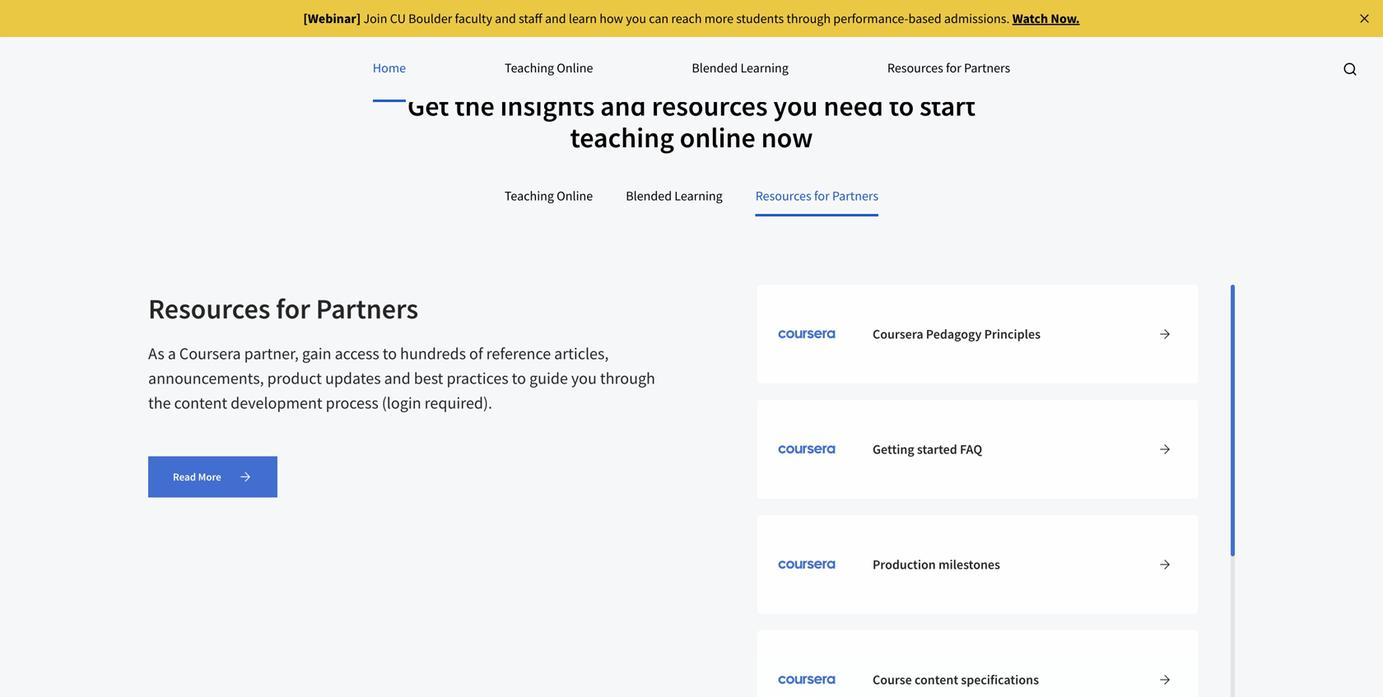 Task type: describe. For each thing, give the bounding box(es) containing it.
the inside the get the insights and resources you need to start teaching online now
[[455, 88, 495, 124]]

best
[[414, 368, 443, 388]]

performance-
[[833, 10, 908, 27]]

read more
[[173, 470, 221, 484]]

boulder
[[408, 10, 452, 27]]

of
[[469, 343, 483, 364]]

watch
[[1012, 10, 1048, 27]]

read more link
[[148, 456, 277, 497]]

partner,
[[244, 343, 299, 364]]

getting
[[873, 441, 914, 458]]

how
[[599, 10, 623, 27]]

updates
[[325, 368, 381, 388]]

you inside the get the insights and resources you need to start teaching online now
[[773, 88, 818, 124]]

access
[[335, 343, 379, 364]]

blended inside menu
[[692, 60, 738, 76]]

1 horizontal spatial content
[[915, 672, 958, 688]]

for inside menu
[[946, 60, 961, 76]]

reference
[[486, 343, 551, 364]]

1 vertical spatial teaching online link
[[505, 178, 593, 217]]

pedagogy
[[926, 326, 982, 343]]

hundreds
[[400, 343, 466, 364]]

1 horizontal spatial partners
[[832, 188, 878, 204]]

more
[[198, 470, 221, 484]]

reach
[[671, 10, 702, 27]]

learn
[[569, 10, 597, 27]]

1 vertical spatial blended learning link
[[626, 178, 723, 217]]

and inside the get the insights and resources you need to start teaching online now
[[600, 88, 646, 124]]

coursera pedagogy principles
[[873, 326, 1041, 343]]

more
[[704, 10, 733, 27]]

1 horizontal spatial resources for partners link
[[887, 36, 1010, 102]]

admissions.
[[944, 10, 1010, 27]]

watch now. link
[[1012, 10, 1080, 27]]

required).
[[425, 393, 492, 413]]

start
[[920, 88, 976, 124]]

[webinar]
[[303, 10, 361, 27]]

menu containing home
[[0, 36, 1383, 102]]

online inside menu
[[557, 60, 593, 76]]

home
[[373, 60, 406, 76]]

based
[[908, 10, 942, 27]]

partners inside menu
[[964, 60, 1010, 76]]

0 horizontal spatial resources for partners link
[[755, 178, 878, 217]]

1 horizontal spatial resources
[[755, 188, 811, 204]]

announcements,
[[148, 368, 264, 388]]

the inside the as a coursera partner, gain access to hundreds of reference articles, announcements, product updates and best practices to guide you through the content development process (login required).
[[148, 393, 171, 413]]

home link
[[373, 36, 406, 102]]

0 horizontal spatial partners
[[316, 291, 418, 326]]

you inside the as a coursera partner, gain access to hundreds of reference articles, announcements, product updates and best practices to guide you through the content development process (login required).
[[571, 368, 597, 388]]

2 vertical spatial for
[[276, 291, 310, 326]]

1 vertical spatial teaching
[[505, 188, 554, 204]]

read
[[173, 470, 196, 484]]

cu
[[390, 10, 406, 27]]

(login
[[382, 393, 421, 413]]

staff
[[519, 10, 542, 27]]

[webinar] join cu boulder faculty and staff and learn how you can reach more students through performance-based admissions. watch now.
[[303, 10, 1080, 27]]

close banner image
[[1357, 11, 1372, 26]]

course
[[873, 672, 912, 688]]

resources for partners inside menu
[[887, 60, 1010, 76]]

0 horizontal spatial blended
[[626, 188, 672, 204]]

through inside the as a coursera partner, gain access to hundreds of reference articles, announcements, product updates and best practices to guide you through the content development process (login required).
[[600, 368, 655, 388]]

1 vertical spatial blended learning
[[626, 188, 723, 204]]

gain
[[302, 343, 331, 364]]

specifications
[[961, 672, 1039, 688]]

practices
[[447, 368, 508, 388]]

1 vertical spatial resources for partners
[[755, 188, 878, 204]]

course content specifications
[[873, 672, 1039, 688]]



Task type: locate. For each thing, give the bounding box(es) containing it.
0 vertical spatial to
[[889, 88, 914, 124]]

coursera
[[873, 326, 923, 343], [179, 343, 241, 364]]

to left start
[[889, 88, 914, 124]]

0 vertical spatial blended learning
[[692, 60, 789, 76]]

you left can
[[626, 10, 646, 27]]

0 vertical spatial teaching
[[505, 60, 554, 76]]

resources for partners
[[887, 60, 1010, 76], [755, 188, 878, 204], [148, 291, 418, 326]]

1 horizontal spatial for
[[814, 188, 829, 204]]

2 vertical spatial partners
[[316, 291, 418, 326]]

you
[[626, 10, 646, 27], [773, 88, 818, 124], [571, 368, 597, 388]]

0 vertical spatial learning
[[740, 60, 789, 76]]

coursera left pedagogy
[[873, 326, 923, 343]]

0 horizontal spatial to
[[383, 343, 397, 364]]

0 vertical spatial partners
[[964, 60, 1010, 76]]

0 horizontal spatial through
[[600, 368, 655, 388]]

0 vertical spatial for
[[946, 60, 961, 76]]

resources for partners link
[[887, 36, 1010, 102], [755, 178, 878, 217]]

0 vertical spatial resources for partners link
[[887, 36, 1010, 102]]

resources
[[652, 88, 768, 124]]

through right students
[[787, 10, 831, 27]]

0 horizontal spatial the
[[148, 393, 171, 413]]

2 horizontal spatial resources for partners
[[887, 60, 1010, 76]]

for
[[946, 60, 961, 76], [814, 188, 829, 204], [276, 291, 310, 326]]

you left need
[[773, 88, 818, 124]]

0 vertical spatial teaching online
[[505, 60, 593, 76]]

1 horizontal spatial blended
[[692, 60, 738, 76]]

blended learning link down students
[[692, 36, 789, 102]]

blended learning
[[692, 60, 789, 76], [626, 188, 723, 204]]

blended learning inside menu
[[692, 60, 789, 76]]

0 vertical spatial you
[[626, 10, 646, 27]]

0 vertical spatial the
[[455, 88, 495, 124]]

coursera inside the as a coursera partner, gain access to hundreds of reference articles, announcements, product updates and best practices to guide you through the content development process (login required).
[[179, 343, 241, 364]]

and up (login
[[384, 368, 411, 388]]

need
[[824, 88, 883, 124]]

1 vertical spatial partners
[[832, 188, 878, 204]]

2 horizontal spatial for
[[946, 60, 961, 76]]

2 online from the top
[[557, 188, 593, 204]]

learning
[[740, 60, 789, 76], [674, 188, 723, 204]]

online up insights
[[557, 60, 593, 76]]

production milestones
[[873, 557, 1000, 573]]

coursera pedagogy principles link
[[757, 285, 1198, 384]]

the
[[455, 88, 495, 124], [148, 393, 171, 413]]

1 horizontal spatial resources for partners
[[755, 188, 878, 204]]

through down articles,
[[600, 368, 655, 388]]

to inside the get the insights and resources you need to start teaching online now
[[889, 88, 914, 124]]

partners
[[964, 60, 1010, 76], [832, 188, 878, 204], [316, 291, 418, 326]]

1 horizontal spatial through
[[787, 10, 831, 27]]

1 vertical spatial to
[[383, 343, 397, 364]]

0 horizontal spatial for
[[276, 291, 310, 326]]

blended up the resources
[[692, 60, 738, 76]]

1 vertical spatial you
[[773, 88, 818, 124]]

1 vertical spatial online
[[557, 188, 593, 204]]

and inside the as a coursera partner, gain access to hundreds of reference articles, announcements, product updates and best practices to guide you through the content development process (login required).
[[384, 368, 411, 388]]

as
[[148, 343, 164, 364]]

blended
[[692, 60, 738, 76], [626, 188, 672, 204]]

get
[[407, 88, 449, 124]]

blended learning link
[[692, 36, 789, 102], [626, 178, 723, 217]]

learning down students
[[740, 60, 789, 76]]

teaching
[[505, 60, 554, 76], [505, 188, 554, 204]]

blended down teaching
[[626, 188, 672, 204]]

to right access
[[383, 343, 397, 364]]

product
[[267, 368, 322, 388]]

faq
[[960, 441, 982, 458]]

content right course
[[915, 672, 958, 688]]

0 vertical spatial resources for partners
[[887, 60, 1010, 76]]

join
[[363, 10, 387, 27]]

resources up a
[[148, 291, 270, 326]]

started
[[917, 441, 957, 458]]

2 horizontal spatial to
[[889, 88, 914, 124]]

can
[[649, 10, 669, 27]]

1 vertical spatial blended
[[626, 188, 672, 204]]

1 horizontal spatial you
[[626, 10, 646, 27]]

0 horizontal spatial you
[[571, 368, 597, 388]]

1 vertical spatial learning
[[674, 188, 723, 204]]

to down 'reference'
[[512, 368, 526, 388]]

resources
[[887, 60, 943, 76], [755, 188, 811, 204], [148, 291, 270, 326]]

through
[[787, 10, 831, 27], [600, 368, 655, 388]]

a
[[168, 343, 176, 364]]

blended learning link down the get the insights and resources you need to start teaching online now
[[626, 178, 723, 217]]

menu
[[0, 36, 1383, 102]]

2 vertical spatial resources
[[148, 291, 270, 326]]

production
[[873, 557, 936, 573]]

1 vertical spatial for
[[814, 188, 829, 204]]

articles,
[[554, 343, 609, 364]]

1 vertical spatial teaching online
[[505, 188, 593, 204]]

process
[[326, 393, 378, 413]]

0 vertical spatial resources
[[887, 60, 943, 76]]

2 horizontal spatial resources
[[887, 60, 943, 76]]

and left staff
[[495, 10, 516, 27]]

1 vertical spatial resources
[[755, 188, 811, 204]]

0 vertical spatial teaching online link
[[505, 36, 593, 102]]

1 vertical spatial content
[[915, 672, 958, 688]]

1 vertical spatial through
[[600, 368, 655, 388]]

1 horizontal spatial to
[[512, 368, 526, 388]]

to
[[889, 88, 914, 124], [383, 343, 397, 364], [512, 368, 526, 388]]

teaching
[[570, 120, 674, 155]]

0 vertical spatial blended
[[692, 60, 738, 76]]

learning down the get the insights and resources you need to start teaching online now
[[674, 188, 723, 204]]

0 horizontal spatial resources for partners
[[148, 291, 418, 326]]

content inside the as a coursera partner, gain access to hundreds of reference articles, announcements, product updates and best practices to guide you through the content development process (login required).
[[174, 393, 227, 413]]

getting started faq
[[873, 441, 982, 458]]

the down as
[[148, 393, 171, 413]]

0 horizontal spatial resources
[[148, 291, 270, 326]]

students
[[736, 10, 784, 27]]

resources inside menu
[[887, 60, 943, 76]]

content
[[174, 393, 227, 413], [915, 672, 958, 688]]

0 vertical spatial content
[[174, 393, 227, 413]]

getting started faq link
[[757, 400, 1198, 499]]

0 horizontal spatial learning
[[674, 188, 723, 204]]

2 vertical spatial you
[[571, 368, 597, 388]]

2 vertical spatial resources for partners
[[148, 291, 418, 326]]

1 online from the top
[[557, 60, 593, 76]]

resources down online now
[[755, 188, 811, 204]]

1 horizontal spatial coursera
[[873, 326, 923, 343]]

blended learning down the get the insights and resources you need to start teaching online now
[[626, 188, 723, 204]]

milestones
[[938, 557, 1000, 573]]

as a coursera partner, gain access to hundreds of reference articles, announcements, product updates and best practices to guide you through the content development process (login required).
[[148, 343, 655, 413]]

and
[[495, 10, 516, 27], [545, 10, 566, 27], [600, 88, 646, 124], [384, 368, 411, 388]]

faculty
[[455, 10, 492, 27]]

coursera up "announcements,"
[[179, 343, 241, 364]]

course content specifications link
[[757, 631, 1198, 697]]

0 vertical spatial through
[[787, 10, 831, 27]]

teaching online
[[505, 60, 593, 76], [505, 188, 593, 204]]

guide
[[529, 368, 568, 388]]

1 vertical spatial resources for partners link
[[755, 178, 878, 217]]

and right insights
[[600, 88, 646, 124]]

1 horizontal spatial the
[[455, 88, 495, 124]]

now.
[[1051, 10, 1080, 27]]

production milestones link
[[757, 515, 1198, 614]]

1 vertical spatial the
[[148, 393, 171, 413]]

principles
[[984, 326, 1041, 343]]

insights
[[500, 88, 595, 124]]

0 vertical spatial online
[[557, 60, 593, 76]]

online
[[557, 60, 593, 76], [557, 188, 593, 204]]

online down teaching
[[557, 188, 593, 204]]

development
[[231, 393, 322, 413]]

0 vertical spatial blended learning link
[[692, 36, 789, 102]]

and right staff
[[545, 10, 566, 27]]

2 horizontal spatial you
[[773, 88, 818, 124]]

blended learning up the resources
[[692, 60, 789, 76]]

teaching online link
[[505, 36, 593, 102], [505, 178, 593, 217]]

the right the get
[[455, 88, 495, 124]]

2 vertical spatial to
[[512, 368, 526, 388]]

online now
[[680, 120, 813, 155]]

you down articles,
[[571, 368, 597, 388]]

0 horizontal spatial content
[[174, 393, 227, 413]]

get the insights and resources you need to start teaching online now
[[407, 88, 976, 155]]

2 horizontal spatial partners
[[964, 60, 1010, 76]]

content down "announcements,"
[[174, 393, 227, 413]]

resources up start
[[887, 60, 943, 76]]

0 horizontal spatial coursera
[[179, 343, 241, 364]]

1 horizontal spatial learning
[[740, 60, 789, 76]]



Task type: vqa. For each thing, say whether or not it's contained in the screenshot.
right Resources for Partners
yes



